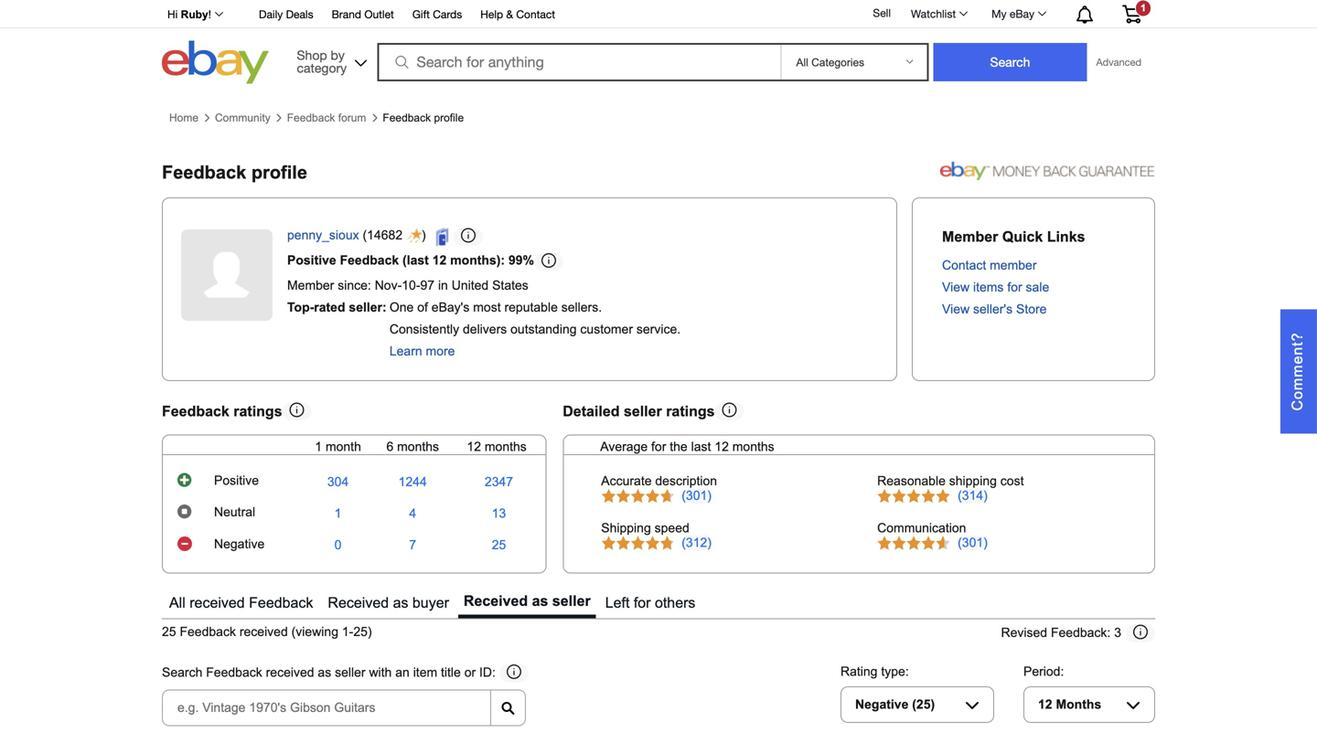 Task type: locate. For each thing, give the bounding box(es) containing it.
2 vertical spatial 1
[[335, 507, 342, 521]]

profile for 'feedback profile page for penny_sioux' "element"
[[251, 162, 307, 182]]

my ebay link
[[982, 3, 1055, 25]]

daily
[[259, 8, 283, 21]]

negative inside dropdown button
[[855, 698, 909, 712]]

store
[[1016, 302, 1047, 317]]

1 vertical spatial for
[[651, 440, 666, 454]]

(314)
[[958, 489, 988, 503]]

1 horizontal spatial 1
[[335, 507, 342, 521]]

1 horizontal spatial contact
[[942, 258, 986, 273]]

1 horizontal spatial (301)
[[958, 536, 988, 550]]

1 button
[[335, 507, 342, 521]]

1 vertical spatial 1
[[315, 440, 322, 454]]

10-
[[402, 279, 420, 293]]

comment?
[[1289, 333, 1306, 411]]

1 horizontal spatial profile
[[434, 112, 464, 124]]

2 horizontal spatial as
[[532, 593, 548, 610]]

received down the 25 feedback received (viewing 1-25)
[[266, 666, 314, 680]]

1 vertical spatial (301) button
[[958, 536, 988, 551]]

profile
[[434, 112, 464, 124], [251, 162, 307, 182]]

gift cards link
[[412, 5, 462, 25]]

0 vertical spatial contact
[[516, 8, 555, 21]]

received for 25
[[240, 625, 288, 640]]

6
[[386, 440, 394, 454]]

1 vertical spatial view
[[942, 302, 970, 317]]

0 button
[[335, 538, 342, 553]]

0 horizontal spatial feedback profile
[[162, 162, 307, 182]]

ruby
[[181, 8, 208, 21]]

1 vertical spatial seller
[[552, 593, 591, 610]]

0 vertical spatial seller
[[624, 403, 662, 420]]

positive for positive
[[214, 474, 259, 488]]

2 ratings from the left
[[666, 403, 715, 420]]

feedback profile page for penny_sioux element
[[162, 162, 307, 182]]

for right left
[[634, 595, 651, 611]]

profile inside the feedback profile link
[[434, 112, 464, 124]]

(
[[363, 228, 367, 243]]

negative for negative
[[214, 538, 265, 552]]

0 horizontal spatial (301)
[[682, 489, 712, 503]]

in
[[438, 279, 448, 293]]

0 horizontal spatial received
[[328, 595, 389, 611]]

0 vertical spatial 25
[[492, 538, 506, 553]]

13 button
[[492, 507, 506, 521]]

(viewing
[[291, 625, 338, 640]]

2 horizontal spatial for
[[1007, 280, 1022, 295]]

0 horizontal spatial 1
[[315, 440, 322, 454]]

4
[[409, 507, 416, 521]]

2 horizontal spatial months
[[733, 440, 775, 454]]

12 inside popup button
[[1038, 698, 1053, 712]]

accurate description
[[601, 475, 717, 489]]

1 horizontal spatial months
[[485, 440, 527, 454]]

as up e.g. vintage 1970's gibson guitars text box
[[318, 666, 331, 680]]

my ebay
[[992, 7, 1035, 20]]

25 button
[[492, 538, 506, 553]]

0 vertical spatial positive
[[287, 253, 336, 268]]

most
[[473, 301, 501, 315]]

314 ratings received on reasonable shipping cost. click to check average rating. element
[[958, 489, 988, 503]]

(301) for accurate description
[[682, 489, 712, 503]]

1 vertical spatial (301)
[[958, 536, 988, 550]]

13
[[492, 507, 506, 521]]

304 button
[[327, 475, 349, 490]]

1 horizontal spatial as
[[393, 595, 408, 611]]

member inside member since: nov-10-97 in united states top-rated seller: one of ebay's most reputable sellers. consistently delivers outstanding customer service. learn more
[[287, 279, 334, 293]]

1 inside the account navigation
[[1141, 2, 1146, 13]]

view
[[942, 280, 970, 295], [942, 302, 970, 317]]

shop by category banner
[[157, 0, 1155, 89]]

contact up the items
[[942, 258, 986, 273]]

2 horizontal spatial 1
[[1141, 2, 1146, 13]]

Search for anything text field
[[380, 45, 777, 80]]

2 months from the left
[[485, 440, 527, 454]]

feedback forum
[[287, 112, 366, 124]]

buyer
[[412, 595, 449, 611]]

1 horizontal spatial 25
[[492, 538, 506, 553]]

0 vertical spatial feedback profile
[[383, 112, 464, 124]]

e.g. Vintage 1970's Gibson Guitars text field
[[162, 690, 491, 727]]

as inside received as buyer button
[[393, 595, 408, 611]]

feedback inside the all received feedback "button"
[[249, 595, 313, 611]]

12 right the last at bottom
[[715, 440, 729, 454]]

0 horizontal spatial 25
[[162, 625, 176, 640]]

received right all
[[190, 595, 245, 611]]

1 horizontal spatial member
[[942, 229, 998, 245]]

links
[[1047, 229, 1085, 245]]

12
[[432, 253, 447, 268], [467, 440, 481, 454], [715, 440, 729, 454], [1038, 698, 1053, 712]]

left
[[605, 595, 630, 611]]

cost
[[1001, 475, 1024, 489]]

feedback score is 14682 element
[[367, 228, 403, 246]]

view left the seller's
[[942, 302, 970, 317]]

seller:
[[349, 301, 387, 315]]

received
[[464, 593, 528, 610], [328, 595, 389, 611]]

positive up "neutral"
[[214, 474, 259, 488]]

(301) button down (314) dropdown button
[[958, 536, 988, 551]]

for left the
[[651, 440, 666, 454]]

penny_sioux ( 14682
[[287, 228, 403, 243]]

(301) button down description
[[682, 489, 712, 504]]

25
[[492, 538, 506, 553], [162, 625, 176, 640]]

2347 button
[[485, 475, 513, 490]]

(301) button for accurate description
[[682, 489, 712, 504]]

seller up average
[[624, 403, 662, 420]]

0 horizontal spatial (301) button
[[682, 489, 712, 504]]

(301) down (314) dropdown button
[[958, 536, 988, 550]]

2 vertical spatial received
[[266, 666, 314, 680]]

0 horizontal spatial positive
[[214, 474, 259, 488]]

1 left month
[[315, 440, 322, 454]]

for down member at the top right
[[1007, 280, 1022, 295]]

2 horizontal spatial seller
[[624, 403, 662, 420]]

delivers
[[463, 323, 507, 337]]

2 vertical spatial for
[[634, 595, 651, 611]]

as
[[532, 593, 548, 610], [393, 595, 408, 611], [318, 666, 331, 680]]

(301) down description
[[682, 489, 712, 503]]

0 vertical spatial (301) button
[[682, 489, 712, 504]]

312 ratings received on shipping speed. click to check average rating. element
[[682, 536, 712, 550]]

positive
[[287, 253, 336, 268], [214, 474, 259, 488]]

1 horizontal spatial (301) button
[[958, 536, 988, 551]]

1 view from the top
[[942, 280, 970, 295]]

1 horizontal spatial negative
[[855, 698, 909, 712]]

301 ratings received on accurate description. click to check average rating. element
[[682, 489, 712, 503]]

1 vertical spatial 25
[[162, 625, 176, 640]]

feedback:
[[1051, 626, 1111, 640]]

None submit
[[934, 43, 1087, 81]]

25 down 13 button
[[492, 538, 506, 553]]

2 vertical spatial seller
[[335, 666, 366, 680]]

view seller's store link
[[942, 302, 1047, 317]]

months right 6 in the bottom left of the page
[[397, 440, 439, 454]]

1 horizontal spatial positive
[[287, 253, 336, 268]]

0 vertical spatial received
[[190, 595, 245, 611]]

item
[[413, 666, 437, 680]]

with
[[369, 666, 392, 680]]

0 vertical spatial negative
[[214, 538, 265, 552]]

feedback profile right forum
[[383, 112, 464, 124]]

0 horizontal spatial for
[[634, 595, 651, 611]]

0 horizontal spatial member
[[287, 279, 334, 293]]

1 down 304 button at bottom left
[[335, 507, 342, 521]]

nov-
[[375, 279, 402, 293]]

received down the all received feedback "button"
[[240, 625, 288, 640]]

view left the items
[[942, 280, 970, 295]]

12 months button
[[1024, 687, 1155, 724]]

positive feedback (last 12 months): 99%
[[287, 253, 534, 268]]

for inside button
[[634, 595, 651, 611]]

14682
[[367, 228, 403, 243]]

2 view from the top
[[942, 302, 970, 317]]

daily deals link
[[259, 5, 313, 25]]

negative down "neutral"
[[214, 538, 265, 552]]

0 horizontal spatial negative
[[214, 538, 265, 552]]

0 vertical spatial for
[[1007, 280, 1022, 295]]

received down 25 button
[[464, 593, 528, 610]]

1 vertical spatial received
[[240, 625, 288, 640]]

1 vertical spatial feedback profile
[[162, 162, 307, 182]]

seller left with
[[335, 666, 366, 680]]

brand outlet
[[332, 8, 394, 21]]

0 vertical spatial view
[[942, 280, 970, 295]]

25 for 25 button
[[492, 538, 506, 553]]

12 right the 6 months
[[467, 440, 481, 454]]

none submit inside shop by category banner
[[934, 43, 1087, 81]]

negative down the rating type: at bottom
[[855, 698, 909, 712]]

25 down all
[[162, 625, 176, 640]]

0 horizontal spatial profile
[[251, 162, 307, 182]]

brand outlet link
[[332, 5, 394, 25]]

1 months from the left
[[397, 440, 439, 454]]

id:
[[479, 666, 496, 680]]

sell
[[873, 7, 891, 19]]

12 down select the feedback time period you want to see element
[[1038, 698, 1053, 712]]

months for 12 months
[[485, 440, 527, 454]]

seller
[[624, 403, 662, 420], [552, 593, 591, 610], [335, 666, 366, 680]]

shipping speed
[[601, 522, 690, 536]]

3 months from the left
[[733, 440, 775, 454]]

0 vertical spatial member
[[942, 229, 998, 245]]

received up 25)
[[328, 595, 389, 611]]

since:
[[338, 279, 371, 293]]

1 horizontal spatial feedback profile
[[383, 112, 464, 124]]

member up contact member link
[[942, 229, 998, 245]]

304
[[327, 475, 349, 490]]

1 vertical spatial negative
[[855, 698, 909, 712]]

1 horizontal spatial for
[[651, 440, 666, 454]]

click to go to penny_sioux ebay store image
[[435, 228, 454, 247]]

left for others
[[605, 595, 696, 611]]

contact member link
[[942, 258, 1037, 273]]

learn more link
[[390, 345, 455, 359]]

contact right &
[[516, 8, 555, 21]]

positive down the penny_sioux link
[[287, 253, 336, 268]]

communication
[[877, 522, 966, 536]]

7
[[409, 538, 416, 553]]

1 vertical spatial positive
[[214, 474, 259, 488]]

member up top- in the left of the page
[[287, 279, 334, 293]]

1 vertical spatial profile
[[251, 162, 307, 182]]

1 ratings from the left
[[234, 403, 282, 420]]

for for left for others
[[634, 595, 651, 611]]

united
[[452, 279, 489, 293]]

ebay money back guarantee policy image
[[940, 158, 1155, 180]]

1 up advanced
[[1141, 2, 1146, 13]]

0 horizontal spatial ratings
[[234, 403, 282, 420]]

member since: nov-10-97 in united states top-rated seller: one of ebay's most reputable sellers. consistently delivers outstanding customer service. learn more
[[287, 279, 681, 359]]

received as buyer
[[328, 595, 449, 611]]

1 horizontal spatial received
[[464, 593, 528, 610]]

community link
[[215, 112, 271, 124]]

97
[[420, 279, 435, 293]]

months
[[397, 440, 439, 454], [485, 440, 527, 454], [733, 440, 775, 454]]

sale
[[1026, 280, 1050, 295]]

months right the last at bottom
[[733, 440, 775, 454]]

as for seller
[[532, 593, 548, 610]]

select the type of feedback rating you want to see element
[[841, 665, 909, 679]]

0 horizontal spatial months
[[397, 440, 439, 454]]

ebay
[[1010, 7, 1035, 20]]

1 vertical spatial member
[[287, 279, 334, 293]]

0 vertical spatial profile
[[434, 112, 464, 124]]

1 horizontal spatial ratings
[[666, 403, 715, 420]]

member quick links
[[942, 229, 1085, 245]]

by
[[331, 48, 345, 63]]

0 horizontal spatial seller
[[335, 666, 366, 680]]

(312) button
[[682, 536, 712, 551]]

as left left
[[532, 593, 548, 610]]

0 vertical spatial 1
[[1141, 2, 1146, 13]]

0 vertical spatial (301)
[[682, 489, 712, 503]]

reasonable
[[877, 475, 946, 489]]

user profile for penny_sioux image
[[181, 230, 273, 321]]

seller left left
[[552, 593, 591, 610]]

as inside the received as seller button
[[532, 593, 548, 610]]

gift cards
[[412, 8, 462, 21]]

feedback profile down community link
[[162, 162, 307, 182]]

months up 2347
[[485, 440, 527, 454]]

(301) button for communication
[[958, 536, 988, 551]]

received for received as seller
[[464, 593, 528, 610]]

as left the buyer
[[393, 595, 408, 611]]

cards
[[433, 8, 462, 21]]

0 horizontal spatial contact
[[516, 8, 555, 21]]

1 horizontal spatial seller
[[552, 593, 591, 610]]

1 vertical spatial contact
[[942, 258, 986, 273]]

feedback profile main content
[[162, 103, 1317, 744]]

(312)
[[682, 536, 712, 550]]

contact inside contact member view items for sale view seller's store
[[942, 258, 986, 273]]



Task type: vqa. For each thing, say whether or not it's contained in the screenshot.
RIVER
no



Task type: describe. For each thing, give the bounding box(es) containing it.
period:
[[1024, 665, 1064, 679]]

hi
[[167, 8, 178, 21]]

1 for 1 "button"
[[335, 507, 342, 521]]

12 months
[[467, 440, 527, 454]]

received for received as buyer
[[328, 595, 389, 611]]

feedback forum link
[[287, 112, 366, 124]]

consistently
[[390, 323, 459, 337]]

daily deals
[[259, 8, 313, 21]]

brand
[[332, 8, 361, 21]]

2347
[[485, 475, 513, 490]]

7 button
[[409, 538, 416, 553]]

average for the last 12 months
[[600, 440, 775, 454]]

member for member since: nov-10-97 in united states top-rated seller: one of ebay's most reputable sellers. consistently delivers outstanding customer service. learn more
[[287, 279, 334, 293]]

&
[[506, 8, 513, 21]]

25 feedback received (viewing 1-25)
[[162, 625, 372, 640]]

feedback inside feedback forum link
[[287, 112, 335, 124]]

member
[[990, 258, 1037, 273]]

months):
[[450, 253, 505, 268]]

last
[[691, 440, 711, 454]]

help
[[481, 8, 503, 21]]

reasonable shipping cost
[[877, 475, 1024, 489]]

0 horizontal spatial as
[[318, 666, 331, 680]]

view items for sale link
[[942, 280, 1050, 295]]

contact inside the account navigation
[[516, 8, 555, 21]]

months for 6 months
[[397, 440, 439, 454]]

gift
[[412, 8, 430, 21]]

watchlist link
[[901, 3, 976, 25]]

shipping
[[949, 475, 997, 489]]

12 months
[[1038, 698, 1102, 712]]

reputable
[[504, 301, 558, 315]]

months
[[1056, 698, 1102, 712]]

shop by category
[[297, 48, 347, 75]]

states
[[492, 279, 529, 293]]

customer
[[580, 323, 633, 337]]

1 for 1 month
[[315, 440, 322, 454]]

advanced link
[[1087, 44, 1151, 81]]

select the feedback time period you want to see element
[[1024, 665, 1064, 679]]

forum
[[338, 112, 366, 124]]

all received feedback button
[[164, 588, 319, 619]]

deals
[[286, 8, 313, 21]]

an
[[395, 666, 410, 680]]

for inside contact member view items for sale view seller's store
[[1007, 280, 1022, 295]]

shop by category button
[[289, 41, 371, 80]]

1 month
[[315, 440, 361, 454]]

of
[[417, 301, 428, 315]]

(301) for communication
[[958, 536, 988, 550]]

member for member quick links
[[942, 229, 998, 245]]

category
[[297, 60, 347, 75]]

the
[[670, 440, 688, 454]]

home
[[169, 112, 199, 124]]

all received feedback
[[169, 595, 313, 611]]

left for others button
[[600, 588, 701, 619]]

items
[[973, 280, 1004, 295]]

description
[[655, 475, 717, 489]]

accurate
[[601, 475, 652, 489]]

99%
[[509, 253, 534, 268]]

feedback profile link
[[383, 112, 464, 124]]

received for search
[[266, 666, 314, 680]]

help & contact link
[[481, 5, 555, 25]]

negative for negative (25)
[[855, 698, 909, 712]]

contact member view items for sale view seller's store
[[942, 258, 1050, 317]]

as for buyer
[[393, 595, 408, 611]]

penny_sioux link
[[287, 228, 359, 246]]

301 ratings received on communication. click to check average rating. element
[[958, 536, 988, 550]]

25 for 25 feedback received (viewing 1-25)
[[162, 625, 176, 640]]

positive for positive feedback (last 12 months): 99%
[[287, 253, 336, 268]]

one
[[390, 301, 414, 315]]

month
[[326, 440, 361, 454]]

outstanding
[[511, 323, 577, 337]]

(25)
[[912, 698, 935, 712]]

12 down click to go to penny_sioux ebay store 'icon' at the top of page
[[432, 253, 447, 268]]

account navigation
[[157, 0, 1155, 28]]

received inside "button"
[[190, 595, 245, 611]]

shipping
[[601, 522, 651, 536]]

all
[[169, 595, 186, 611]]

detailed seller ratings
[[563, 403, 715, 420]]

community
[[215, 112, 271, 124]]

received as seller button
[[458, 588, 596, 619]]

penny_sioux
[[287, 228, 359, 243]]

25)
[[353, 625, 372, 640]]

advanced
[[1096, 56, 1142, 68]]

detailed
[[563, 403, 620, 420]]

shop
[[297, 48, 327, 63]]

feedback profile for 'feedback profile page for penny_sioux' "element"
[[162, 162, 307, 182]]

profile for the feedback profile link
[[434, 112, 464, 124]]

feedback profile for the feedback profile link
[[383, 112, 464, 124]]

received as buyer button
[[322, 588, 455, 619]]

outlet
[[364, 8, 394, 21]]

watchlist
[[911, 7, 956, 20]]

seller inside button
[[552, 593, 591, 610]]

for for average for the last 12 months
[[651, 440, 666, 454]]

negative (25)
[[855, 698, 935, 712]]

1-
[[342, 625, 353, 640]]

rating type:
[[841, 665, 909, 679]]

0
[[335, 538, 342, 553]]

learn
[[390, 345, 422, 359]]

type:
[[881, 665, 909, 679]]

sell link
[[865, 7, 899, 19]]

top-
[[287, 301, 314, 315]]

search
[[162, 666, 203, 680]]

rating
[[841, 665, 878, 679]]

average
[[600, 440, 648, 454]]

6 months
[[386, 440, 439, 454]]

rated
[[314, 301, 345, 315]]



